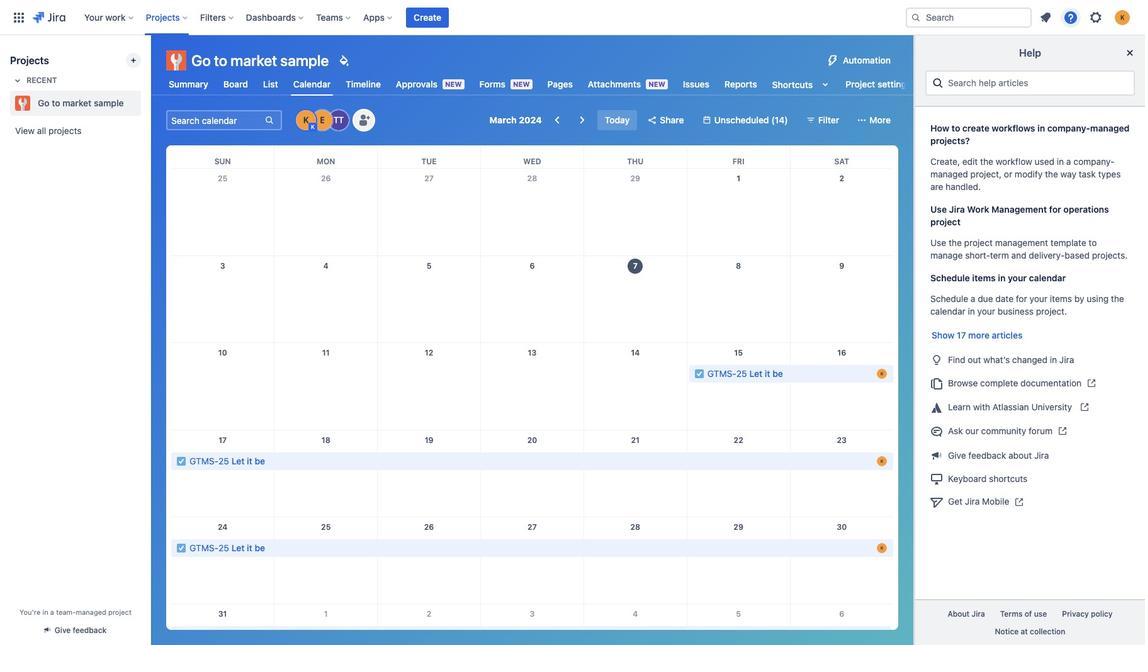 Task type: describe. For each thing, give the bounding box(es) containing it.
management
[[996, 237, 1049, 248]]

appswitcher icon image
[[11, 10, 26, 25]]

find out what's changed in jira link
[[926, 348, 1136, 372]]

1 horizontal spatial 3
[[530, 610, 535, 619]]

0 horizontal spatial 4 link
[[316, 256, 336, 276]]

13
[[528, 348, 537, 358]]

more
[[870, 115, 891, 125]]

in right you're
[[42, 608, 48, 617]]

collection
[[1030, 627, 1066, 636]]

20 link
[[522, 431, 543, 451]]

automation
[[843, 55, 891, 66]]

reports link
[[722, 73, 760, 96]]

way
[[1061, 169, 1077, 179]]

0 horizontal spatial projects
[[10, 55, 49, 66]]

types
[[1099, 169, 1121, 179]]

30 link
[[832, 518, 852, 538]]

16
[[838, 348, 847, 358]]

give feedback button
[[37, 620, 114, 641]]

filters button
[[196, 7, 238, 27]]

tab list containing calendar
[[159, 73, 914, 96]]

atlassian
[[993, 402, 1030, 412]]

1 vertical spatial 2 link
[[419, 605, 439, 625]]

about jira button
[[941, 606, 993, 623]]

12
[[425, 348, 434, 358]]

1 horizontal spatial 6
[[840, 610, 845, 619]]

search image
[[911, 12, 921, 22]]

mon link
[[314, 145, 338, 168]]

list link
[[261, 73, 281, 96]]

0 vertical spatial 28 link
[[522, 169, 543, 189]]

1 horizontal spatial 5 link
[[729, 605, 749, 625]]

schedule for schedule items in your calendar
[[931, 273, 970, 283]]

thu link
[[625, 145, 646, 168]]

unscheduled
[[715, 115, 769, 125]]

0 horizontal spatial items
[[973, 273, 996, 283]]

2 vertical spatial your
[[978, 306, 996, 317]]

forms
[[480, 79, 506, 89]]

fri link
[[730, 145, 747, 168]]

privacy policy link
[[1055, 606, 1121, 623]]

11
[[322, 348, 330, 358]]

list
[[263, 79, 278, 89]]

market inside the go to market sample link
[[63, 98, 92, 108]]

company- inside "how to create workflows in company-managed projects?"
[[1048, 123, 1091, 134]]

dashboards button
[[242, 7, 309, 27]]

0 vertical spatial 2
[[840, 174, 845, 183]]

it for 24
[[247, 543, 252, 554]]

0 horizontal spatial managed
[[76, 608, 106, 617]]

settings image
[[1089, 10, 1104, 25]]

unscheduled (14) button
[[697, 110, 796, 130]]

set project background image
[[337, 53, 352, 68]]

by
[[1075, 293, 1085, 304]]

project inside use jira work management for operations project
[[931, 217, 961, 227]]

gtms- for 17
[[190, 456, 219, 466]]

use for use jira work management for operations project
[[931, 204, 947, 215]]

row containing sun
[[171, 145, 894, 168]]

add to starred image
[[137, 96, 152, 111]]

be for 17
[[255, 456, 265, 466]]

today button
[[598, 110, 638, 130]]

0 vertical spatial market
[[231, 52, 277, 69]]

what's
[[984, 355, 1010, 365]]

0 vertical spatial go to market sample
[[191, 52, 329, 69]]

let for 17
[[232, 456, 245, 466]]

30
[[837, 523, 847, 532]]

university
[[1032, 402, 1073, 412]]

1 horizontal spatial 1 link
[[729, 169, 749, 189]]

gtms-25 let it be for 15
[[708, 369, 783, 379]]

work
[[968, 204, 990, 215]]

in up date
[[998, 273, 1006, 283]]

Search help articles field
[[945, 72, 1129, 94]]

feedback for give feedback about jira
[[969, 450, 1007, 461]]

use the project management template to manage short-term and delivery-based projects.
[[931, 237, 1128, 261]]

5 for the right 5 link
[[736, 610, 741, 619]]

2 horizontal spatial your
[[1030, 293, 1048, 304]]

due
[[978, 293, 994, 304]]

primary element
[[8, 0, 896, 35]]

management
[[992, 204, 1047, 215]]

next month image
[[575, 113, 590, 128]]

1 horizontal spatial 4 link
[[626, 605, 646, 625]]

0 vertical spatial 5 link
[[419, 256, 439, 276]]

show
[[932, 330, 955, 341]]

0 vertical spatial 27
[[425, 174, 434, 183]]

manage
[[931, 250, 963, 261]]

team-
[[56, 608, 76, 617]]

10
[[218, 348, 227, 358]]

create project image
[[128, 55, 139, 66]]

ask
[[949, 426, 963, 436]]

jira for about jira
[[972, 610, 986, 619]]

11 link
[[316, 343, 336, 364]]

jira up the "documentation"
[[1060, 355, 1075, 365]]

1 horizontal spatial 2 link
[[832, 169, 852, 189]]

the up project, on the top right of the page
[[981, 156, 994, 167]]

1 vertical spatial 26
[[424, 523, 434, 532]]

to down recent
[[52, 98, 60, 108]]

in inside the schedule a due date for your items by using the calendar in your business project.
[[968, 306, 975, 317]]

0 horizontal spatial 29 link
[[626, 169, 646, 189]]

apps
[[363, 12, 385, 22]]

0 horizontal spatial 27 link
[[419, 169, 439, 189]]

notice at collection
[[995, 627, 1066, 636]]

business
[[998, 306, 1034, 317]]

7 row from the top
[[171, 605, 894, 646]]

used
[[1035, 156, 1055, 167]]

automation button
[[821, 50, 899, 71]]

new for attachments
[[649, 80, 666, 88]]

16 link
[[832, 343, 852, 364]]

13 link
[[522, 343, 543, 364]]

articles
[[992, 330, 1023, 341]]

handled.
[[946, 181, 981, 192]]

31
[[218, 610, 227, 619]]

use for use the project management template to manage short-term and delivery-based projects.
[[931, 237, 947, 248]]

shortcuts
[[773, 79, 813, 90]]

Search calendar text field
[[168, 111, 263, 129]]

get jira mobile
[[949, 497, 1010, 507]]

create, edit the workflow used in a company- managed project, or modify the way task types are handled.
[[931, 156, 1121, 192]]

previous month image
[[550, 113, 565, 128]]

with
[[974, 402, 991, 412]]

let for 15
[[750, 369, 763, 379]]

21 link
[[626, 431, 646, 451]]

new for approvals
[[445, 80, 462, 88]]

changed
[[1013, 355, 1048, 365]]

teams button
[[312, 7, 356, 27]]

schedule for schedule a due date for your items by using the calendar in your business project.
[[931, 293, 969, 304]]

(14)
[[772, 115, 788, 125]]

tue link
[[419, 145, 439, 168]]

browse complete documentation link
[[926, 372, 1136, 396]]

help image
[[1064, 10, 1079, 25]]

apps button
[[360, 7, 397, 27]]

create
[[963, 123, 990, 134]]

18 link
[[316, 431, 336, 451]]

8
[[736, 261, 741, 271]]

in up the "documentation"
[[1050, 355, 1058, 365]]

add people image
[[356, 113, 372, 128]]

projects.
[[1093, 250, 1128, 261]]

view all projects
[[15, 125, 82, 136]]

in inside "how to create workflows in company-managed projects?"
[[1038, 123, 1046, 134]]

keyboard shortcuts
[[949, 474, 1028, 484]]

10 link
[[213, 343, 233, 364]]

timeline
[[346, 79, 381, 89]]

workflow
[[996, 156, 1033, 167]]

go to market sample link
[[10, 91, 136, 116]]

1 horizontal spatial 29
[[734, 523, 744, 532]]

1 vertical spatial 2
[[427, 610, 432, 619]]

policy
[[1091, 610, 1113, 619]]

schedule items in your calendar
[[931, 273, 1066, 283]]

1 horizontal spatial 27
[[528, 523, 537, 532]]

company- inside create, edit the workflow used in a company- managed project, or modify the way task types are handled.
[[1074, 156, 1115, 167]]

1 horizontal spatial 28 link
[[626, 518, 646, 538]]

give for give feedback about jira
[[949, 450, 967, 461]]

unscheduled image
[[702, 115, 712, 125]]

grid containing gtms-25
[[171, 145, 894, 646]]

5 row from the top
[[171, 430, 894, 517]]

0 horizontal spatial 6
[[530, 261, 535, 271]]

1 vertical spatial 25 link
[[316, 518, 336, 538]]

0 horizontal spatial 25 link
[[213, 169, 233, 189]]

how
[[931, 123, 950, 134]]

march 2024
[[490, 115, 542, 125]]

your work button
[[80, 7, 138, 27]]

24
[[218, 523, 228, 532]]

to inside "how to create workflows in company-managed projects?"
[[952, 123, 961, 134]]

view
[[15, 125, 35, 136]]

0 vertical spatial go
[[191, 52, 211, 69]]

to inside use the project management template to manage short-term and delivery-based projects.
[[1089, 237, 1097, 248]]

items inside the schedule a due date for your items by using the calendar in your business project.
[[1050, 293, 1073, 304]]



Task type: vqa. For each thing, say whether or not it's contained in the screenshot.
top 27 LINK
yes



Task type: locate. For each thing, give the bounding box(es) containing it.
complete
[[981, 378, 1019, 389]]

0 vertical spatial 4
[[324, 261, 329, 271]]

calendar
[[1030, 273, 1066, 283], [931, 306, 966, 317]]

feedback inside button
[[73, 626, 107, 635]]

a
[[1067, 156, 1072, 167], [971, 293, 976, 304], [50, 608, 54, 617]]

1 vertical spatial go to market sample
[[38, 98, 124, 108]]

notifications image
[[1039, 10, 1054, 25]]

give inside give feedback about jira link
[[949, 450, 967, 461]]

short-
[[966, 250, 991, 261]]

28 link
[[522, 169, 543, 189], [626, 518, 646, 538]]

learn
[[949, 402, 971, 412]]

managed up give feedback
[[76, 608, 106, 617]]

projects?
[[931, 135, 970, 146]]

for inside the schedule a due date for your items by using the calendar in your business project.
[[1016, 293, 1028, 304]]

15
[[735, 348, 743, 358]]

1 vertical spatial company-
[[1074, 156, 1115, 167]]

0 vertical spatial 6
[[530, 261, 535, 271]]

row containing 3
[[171, 256, 894, 343]]

shortcuts
[[989, 474, 1028, 484]]

create button
[[406, 7, 449, 27]]

0 vertical spatial feedback
[[969, 450, 1007, 461]]

1 horizontal spatial 1
[[737, 174, 741, 183]]

your work
[[84, 12, 126, 22]]

2 vertical spatial managed
[[76, 608, 106, 617]]

calendar inside the schedule a due date for your items by using the calendar in your business project.
[[931, 306, 966, 317]]

gtms-25 let it be for 24
[[190, 543, 265, 554]]

a up way
[[1067, 156, 1072, 167]]

more button
[[852, 110, 899, 130]]

12 link
[[419, 343, 439, 364]]

1 use from the top
[[931, 204, 947, 215]]

documentation
[[1021, 378, 1082, 389]]

14 link
[[626, 343, 646, 364]]

0 vertical spatial 29 link
[[626, 169, 646, 189]]

market
[[231, 52, 277, 69], [63, 98, 92, 108]]

give down ask
[[949, 450, 967, 461]]

sample left add to starred icon
[[94, 98, 124, 108]]

23 link
[[832, 431, 852, 451]]

1 vertical spatial calendar
[[931, 306, 966, 317]]

19 link
[[419, 431, 439, 451]]

gtms- down 24 "link"
[[190, 543, 219, 554]]

company- up task
[[1074, 156, 1115, 167]]

go to market sample up view all projects link
[[38, 98, 124, 108]]

0 horizontal spatial your
[[978, 306, 996, 317]]

market up view all projects link
[[63, 98, 92, 108]]

more
[[969, 330, 990, 341]]

project,
[[971, 169, 1002, 179]]

1 vertical spatial 28
[[631, 523, 641, 532]]

2 schedule from the top
[[931, 293, 969, 304]]

25
[[218, 174, 228, 183], [737, 369, 747, 379], [219, 456, 229, 466], [321, 523, 331, 532], [219, 543, 229, 554], [219, 630, 229, 641]]

sample
[[280, 52, 329, 69], [94, 98, 124, 108]]

1 vertical spatial give
[[55, 626, 71, 635]]

1 vertical spatial sample
[[94, 98, 124, 108]]

for inside use jira work management for operations project
[[1050, 204, 1062, 215]]

for for date
[[1016, 293, 1028, 304]]

new right approvals
[[445, 80, 462, 88]]

1 horizontal spatial 28
[[631, 523, 641, 532]]

issues link
[[681, 73, 712, 96]]

1 vertical spatial for
[[1016, 293, 1028, 304]]

22 link
[[729, 431, 749, 451]]

your
[[84, 12, 103, 22]]

automation image
[[826, 53, 841, 68]]

give feedback about jira
[[949, 450, 1050, 461]]

1 horizontal spatial for
[[1050, 204, 1062, 215]]

give down team-
[[55, 626, 71, 635]]

7 link
[[626, 256, 646, 276]]

1 horizontal spatial 29 link
[[729, 518, 749, 538]]

gtms- for 15
[[708, 369, 737, 379]]

projects right work
[[146, 12, 180, 22]]

gtms-25 let it be for 17
[[190, 456, 265, 466]]

for for management
[[1050, 204, 1062, 215]]

your
[[1008, 273, 1027, 283], [1030, 293, 1048, 304], [978, 306, 996, 317]]

1 vertical spatial 4 link
[[626, 605, 646, 625]]

projects inside popup button
[[146, 12, 180, 22]]

unscheduled (14)
[[715, 115, 788, 125]]

calendar up show
[[931, 306, 966, 317]]

use down "are"
[[931, 204, 947, 215]]

jira inside button
[[972, 610, 986, 619]]

new for forms
[[513, 80, 530, 88]]

summary link
[[166, 73, 211, 96]]

0 vertical spatial projects
[[146, 12, 180, 22]]

for up "business"
[[1016, 293, 1028, 304]]

0 vertical spatial use
[[931, 204, 947, 215]]

managed down create,
[[931, 169, 969, 179]]

0 horizontal spatial project
[[108, 608, 132, 617]]

gtms- for 24
[[190, 543, 219, 554]]

1 for left 1 link
[[324, 610, 328, 619]]

4 row from the top
[[171, 343, 894, 430]]

tue
[[422, 157, 437, 166]]

a left the due
[[971, 293, 976, 304]]

be for 15
[[773, 369, 783, 379]]

new up the share popup button
[[649, 80, 666, 88]]

projects button
[[142, 7, 193, 27]]

0 horizontal spatial go to market sample
[[38, 98, 124, 108]]

managed up types
[[1091, 123, 1130, 134]]

new right the 'forms'
[[513, 80, 530, 88]]

1 vertical spatial 6 link
[[832, 605, 852, 625]]

company- up used
[[1048, 123, 1091, 134]]

1 vertical spatial items
[[1050, 293, 1073, 304]]

2 new from the left
[[513, 80, 530, 88]]

a inside the schedule a due date for your items by using the calendar in your business project.
[[971, 293, 976, 304]]

in up show 17 more articles on the bottom right
[[968, 306, 975, 317]]

row
[[171, 145, 894, 168], [171, 169, 894, 256], [171, 256, 894, 343], [171, 343, 894, 430], [171, 430, 894, 517], [171, 517, 894, 605], [171, 605, 894, 646]]

27
[[425, 174, 434, 183], [528, 523, 537, 532]]

1 horizontal spatial 27 link
[[522, 518, 543, 538]]

close image
[[1123, 45, 1138, 60]]

0 horizontal spatial 3
[[220, 261, 225, 271]]

to up board
[[214, 52, 227, 69]]

1 vertical spatial 17
[[219, 436, 227, 445]]

1 vertical spatial projects
[[10, 55, 49, 66]]

jira left 'work'
[[950, 204, 965, 215]]

gtms-25 let it be down the 31 link
[[190, 630, 265, 641]]

0 vertical spatial 29
[[631, 174, 641, 183]]

a left team-
[[50, 608, 54, 617]]

view all projects link
[[10, 120, 141, 142]]

gtms- down the 31 link
[[190, 630, 219, 641]]

projects up recent
[[10, 55, 49, 66]]

Search field
[[906, 7, 1032, 27]]

timeline link
[[343, 73, 384, 96]]

about
[[1009, 450, 1032, 461]]

feedback down you're in a team-managed project
[[73, 626, 107, 635]]

market up list
[[231, 52, 277, 69]]

1 vertical spatial 28 link
[[626, 518, 646, 538]]

jira right about
[[1035, 450, 1050, 461]]

banner containing your work
[[0, 0, 1146, 35]]

9 link
[[832, 256, 852, 276]]

gtms-
[[708, 369, 737, 379], [190, 456, 219, 466], [190, 543, 219, 554], [190, 630, 219, 641]]

tab list
[[159, 73, 914, 96]]

terms of use
[[1001, 610, 1048, 619]]

sat link
[[832, 145, 852, 168]]

it for 17
[[247, 456, 252, 466]]

1 for 1 link to the right
[[737, 174, 741, 183]]

0 horizontal spatial 27
[[425, 174, 434, 183]]

28
[[528, 174, 537, 183], [631, 523, 641, 532]]

jira
[[950, 204, 965, 215], [1060, 355, 1075, 365], [1035, 450, 1050, 461], [965, 497, 980, 507], [972, 610, 986, 619]]

schedule a due date for your items by using the calendar in your business project.
[[931, 293, 1125, 317]]

issues
[[683, 79, 710, 89]]

gtms- down 17 link
[[190, 456, 219, 466]]

19
[[425, 436, 434, 445]]

a inside create, edit the workflow used in a company- managed project, or modify the way task types are handled.
[[1067, 156, 1072, 167]]

0 horizontal spatial give
[[55, 626, 71, 635]]

to up projects?
[[952, 123, 961, 134]]

in inside create, edit the workflow used in a company- managed project, or modify the way task types are handled.
[[1057, 156, 1064, 167]]

let for 24
[[232, 543, 245, 554]]

25 link
[[213, 169, 233, 189], [316, 518, 336, 538]]

0 horizontal spatial 1
[[324, 610, 328, 619]]

2 horizontal spatial project
[[965, 237, 993, 248]]

your down the due
[[978, 306, 996, 317]]

get jira mobile link
[[926, 491, 1136, 514]]

1 horizontal spatial 4
[[633, 610, 638, 619]]

0 horizontal spatial feedback
[[73, 626, 107, 635]]

share button
[[643, 110, 692, 130]]

1 horizontal spatial managed
[[931, 169, 969, 179]]

1
[[737, 174, 741, 183], [324, 610, 328, 619]]

gtms- down 15 link
[[708, 369, 737, 379]]

5 for topmost 5 link
[[427, 261, 432, 271]]

banner
[[0, 0, 1146, 35]]

1 vertical spatial use
[[931, 237, 947, 248]]

the inside the schedule a due date for your items by using the calendar in your business project.
[[1112, 293, 1125, 304]]

terms
[[1001, 610, 1023, 619]]

in up way
[[1057, 156, 1064, 167]]

feedback for give feedback
[[73, 626, 107, 635]]

2 vertical spatial a
[[50, 608, 54, 617]]

grid
[[171, 145, 894, 646]]

go down recent
[[38, 98, 50, 108]]

2 row from the top
[[171, 169, 894, 256]]

filters
[[200, 12, 226, 22]]

items up project.
[[1050, 293, 1073, 304]]

1 vertical spatial your
[[1030, 293, 1048, 304]]

6 row from the top
[[171, 517, 894, 605]]

0 vertical spatial 26 link
[[316, 169, 336, 189]]

filter
[[819, 115, 840, 125]]

1 horizontal spatial 17
[[957, 330, 966, 341]]

managed
[[1091, 123, 1130, 134], [931, 169, 969, 179], [76, 608, 106, 617]]

project up give feedback button
[[108, 608, 132, 617]]

29 link
[[626, 169, 646, 189], [729, 518, 749, 538]]

0 horizontal spatial 5
[[427, 261, 432, 271]]

board link
[[221, 73, 251, 96]]

1 schedule from the top
[[931, 273, 970, 283]]

2 horizontal spatial managed
[[1091, 123, 1130, 134]]

4 for the leftmost 4 link
[[324, 261, 329, 271]]

0 horizontal spatial calendar
[[931, 306, 966, 317]]

jira inside use jira work management for operations project
[[950, 204, 965, 215]]

project up manage
[[931, 217, 961, 227]]

0 vertical spatial 28
[[528, 174, 537, 183]]

jira for use jira work management for operations project
[[950, 204, 965, 215]]

0 horizontal spatial 3 link
[[213, 256, 233, 276]]

give feedback
[[55, 626, 107, 635]]

the down used
[[1045, 169, 1059, 179]]

in right workflows
[[1038, 123, 1046, 134]]

project up "short-"
[[965, 237, 993, 248]]

0 horizontal spatial 6 link
[[522, 256, 543, 276]]

jira image
[[33, 10, 65, 25], [33, 10, 65, 25]]

company-
[[1048, 123, 1091, 134], [1074, 156, 1115, 167]]

shortcuts button
[[770, 73, 836, 96]]

calendar down delivery-
[[1030, 273, 1066, 283]]

1 row from the top
[[171, 145, 894, 168]]

jira for get jira mobile
[[965, 497, 980, 507]]

your up project.
[[1030, 293, 1048, 304]]

2 use from the top
[[931, 237, 947, 248]]

your down and
[[1008, 273, 1027, 283]]

0 vertical spatial 1
[[737, 174, 741, 183]]

17 inside button
[[957, 330, 966, 341]]

it for 15
[[765, 369, 771, 379]]

sample up the calendar
[[280, 52, 329, 69]]

be for 24
[[255, 543, 265, 554]]

go
[[191, 52, 211, 69], [38, 98, 50, 108]]

17
[[957, 330, 966, 341], [219, 436, 227, 445]]

1 vertical spatial managed
[[931, 169, 969, 179]]

be
[[773, 369, 783, 379], [255, 456, 265, 466], [255, 543, 265, 554], [255, 630, 265, 641]]

0 horizontal spatial go
[[38, 98, 50, 108]]

modify
[[1015, 169, 1043, 179]]

managed inside create, edit the workflow used in a company- managed project, or modify the way task types are handled.
[[931, 169, 969, 179]]

0 horizontal spatial 26
[[321, 174, 331, 183]]

use inside use jira work management for operations project
[[931, 204, 947, 215]]

feedback up keyboard shortcuts
[[969, 450, 1007, 461]]

1 vertical spatial 6
[[840, 610, 845, 619]]

project settings link
[[844, 73, 914, 96]]

use inside use the project management template to manage short-term and delivery-based projects.
[[931, 237, 947, 248]]

give for give feedback
[[55, 626, 71, 635]]

0 vertical spatial give
[[949, 450, 967, 461]]

for left operations
[[1050, 204, 1062, 215]]

1 horizontal spatial projects
[[146, 12, 180, 22]]

the up manage
[[949, 237, 962, 248]]

2 horizontal spatial a
[[1067, 156, 1072, 167]]

1 vertical spatial a
[[971, 293, 976, 304]]

1 horizontal spatial calendar
[[1030, 273, 1066, 283]]

0 vertical spatial 2 link
[[832, 169, 852, 189]]

items up the due
[[973, 273, 996, 283]]

0 horizontal spatial a
[[50, 608, 54, 617]]

go to market sample up list
[[191, 52, 329, 69]]

0 vertical spatial sample
[[280, 52, 329, 69]]

your profile and settings image
[[1115, 10, 1131, 25]]

1 vertical spatial 5 link
[[729, 605, 749, 625]]

row containing 25
[[171, 169, 894, 256]]

1 vertical spatial go
[[38, 98, 50, 108]]

using
[[1087, 293, 1109, 304]]

approvals
[[396, 79, 438, 89]]

gtms-25 let it be down 17 link
[[190, 456, 265, 466]]

23
[[837, 436, 847, 445]]

0 horizontal spatial 28
[[528, 174, 537, 183]]

1 horizontal spatial 2
[[840, 174, 845, 183]]

1 vertical spatial 26 link
[[419, 518, 439, 538]]

0 horizontal spatial new
[[445, 80, 462, 88]]

0 vertical spatial project
[[931, 217, 961, 227]]

for
[[1050, 204, 1062, 215], [1016, 293, 1028, 304]]

to
[[214, 52, 227, 69], [52, 98, 60, 108], [952, 123, 961, 134], [1089, 237, 1097, 248]]

teams
[[316, 12, 343, 22]]

jira right 'about'
[[972, 610, 986, 619]]

managed inside "how to create workflows in company-managed projects?"
[[1091, 123, 1130, 134]]

schedule left the due
[[931, 293, 969, 304]]

collapse recent projects image
[[10, 73, 25, 88]]

3 new from the left
[[649, 80, 666, 88]]

1 horizontal spatial go
[[191, 52, 211, 69]]

1 vertical spatial schedule
[[931, 293, 969, 304]]

attachments
[[588, 79, 641, 89]]

1 new from the left
[[445, 80, 462, 88]]

pages link
[[545, 73, 576, 96]]

in
[[1038, 123, 1046, 134], [1057, 156, 1064, 167], [998, 273, 1006, 283], [968, 306, 975, 317], [1050, 355, 1058, 365], [42, 608, 48, 617]]

go up summary
[[191, 52, 211, 69]]

1 vertical spatial 4
[[633, 610, 638, 619]]

create,
[[931, 156, 960, 167]]

0 horizontal spatial 26 link
[[316, 169, 336, 189]]

0 horizontal spatial 29
[[631, 174, 641, 183]]

0 horizontal spatial 1 link
[[316, 605, 336, 625]]

1 vertical spatial 27 link
[[522, 518, 543, 538]]

dashboards
[[246, 12, 296, 22]]

0 vertical spatial calendar
[[1030, 273, 1066, 283]]

0 horizontal spatial sample
[[94, 98, 124, 108]]

task
[[1079, 169, 1096, 179]]

sat
[[835, 157, 850, 166]]

use up manage
[[931, 237, 947, 248]]

3 row from the top
[[171, 256, 894, 343]]

14
[[631, 348, 640, 358]]

jira right get
[[965, 497, 980, 507]]

0 vertical spatial for
[[1050, 204, 1062, 215]]

1 horizontal spatial items
[[1050, 293, 1073, 304]]

0 vertical spatial your
[[1008, 273, 1027, 283]]

template
[[1051, 237, 1087, 248]]

1 vertical spatial 27
[[528, 523, 537, 532]]

about
[[948, 610, 970, 619]]

0 vertical spatial 26
[[321, 174, 331, 183]]

1 vertical spatial 29 link
[[729, 518, 749, 538]]

show 17 more articles
[[932, 330, 1023, 341]]

the right "using"
[[1112, 293, 1125, 304]]

schedule down manage
[[931, 273, 970, 283]]

project
[[931, 217, 961, 227], [965, 237, 993, 248], [108, 608, 132, 617]]

give inside give feedback button
[[55, 626, 71, 635]]

1 horizontal spatial sample
[[280, 52, 329, 69]]

0 vertical spatial company-
[[1048, 123, 1091, 134]]

the inside use the project management template to manage short-term and delivery-based projects.
[[949, 237, 962, 248]]

project inside use the project management template to manage short-term and delivery-based projects.
[[965, 237, 993, 248]]

schedule inside the schedule a due date for your items by using the calendar in your business project.
[[931, 293, 969, 304]]

4 for the rightmost 4 link
[[633, 610, 638, 619]]

to up based
[[1089, 237, 1097, 248]]

1 horizontal spatial 3 link
[[522, 605, 543, 625]]

today
[[605, 115, 630, 125]]

sidebar navigation image
[[137, 50, 165, 76]]

18
[[322, 436, 331, 445]]

gtms-25 let it be down 15 link
[[708, 369, 783, 379]]

terms of use link
[[993, 606, 1055, 623]]

gtms-25 let it be down 24 "link"
[[190, 543, 265, 554]]

1 horizontal spatial new
[[513, 80, 530, 88]]



